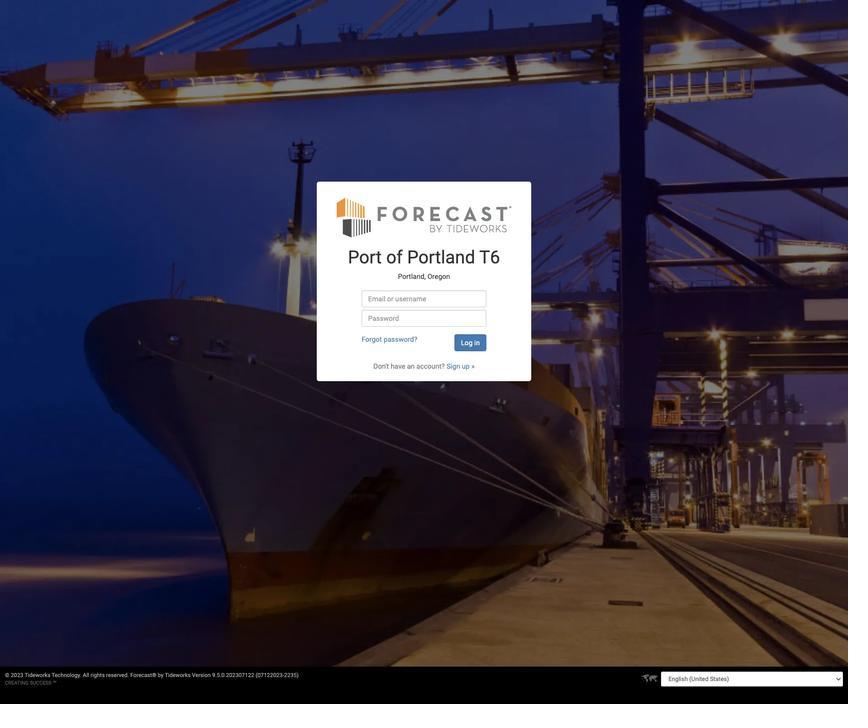 Task type: locate. For each thing, give the bounding box(es) containing it.
2023
[[11, 672, 23, 679]]

tideworks right the by
[[165, 672, 191, 679]]

by
[[158, 672, 164, 679]]

2 tideworks from the left
[[165, 672, 191, 679]]

tideworks up the 'success'
[[25, 672, 50, 679]]

port of portland t6 portland, oregon
[[348, 247, 500, 280]]

t6
[[479, 247, 500, 268]]

1 horizontal spatial tideworks
[[165, 672, 191, 679]]

0 horizontal spatial tideworks
[[25, 672, 50, 679]]

tideworks
[[25, 672, 50, 679], [165, 672, 191, 679]]

2235)
[[284, 672, 299, 679]]

don't have an account? sign up »
[[373, 362, 475, 370]]

technology.
[[52, 672, 81, 679]]

port
[[348, 247, 382, 268]]

an
[[407, 362, 415, 370]]

log in button
[[455, 335, 486, 351]]

in
[[474, 339, 480, 347]]

Email or username text field
[[362, 291, 486, 308]]

(07122023-
[[256, 672, 284, 679]]

sign
[[447, 362, 460, 370]]

oregon
[[428, 272, 450, 280]]



Task type: describe. For each thing, give the bounding box(es) containing it.
forgot password? log in
[[362, 336, 480, 347]]

success
[[30, 680, 51, 686]]

sign up » link
[[447, 362, 475, 370]]

portland
[[407, 247, 475, 268]]

℠
[[53, 680, 56, 686]]

reserved.
[[106, 672, 129, 679]]

have
[[391, 362, 405, 370]]

version
[[192, 672, 211, 679]]

account?
[[417, 362, 445, 370]]

log
[[461, 339, 473, 347]]

forecast®
[[130, 672, 156, 679]]

1 tideworks from the left
[[25, 672, 50, 679]]

© 2023 tideworks technology. all rights reserved. forecast® by tideworks version 9.5.0.202307122 (07122023-2235) creating success ℠
[[5, 672, 299, 686]]

forgot
[[362, 336, 382, 343]]

password?
[[384, 336, 417, 343]]

forgot password? link
[[362, 336, 417, 343]]

rights
[[91, 672, 105, 679]]

forecast® by tideworks image
[[337, 197, 511, 238]]

creating
[[5, 680, 29, 686]]

up
[[462, 362, 470, 370]]

portland,
[[398, 272, 426, 280]]

Password password field
[[362, 310, 486, 327]]

all
[[83, 672, 89, 679]]

©
[[5, 672, 9, 679]]

of
[[386, 247, 403, 268]]

»
[[471, 362, 475, 370]]

don't
[[373, 362, 389, 370]]

9.5.0.202307122
[[212, 672, 254, 679]]



